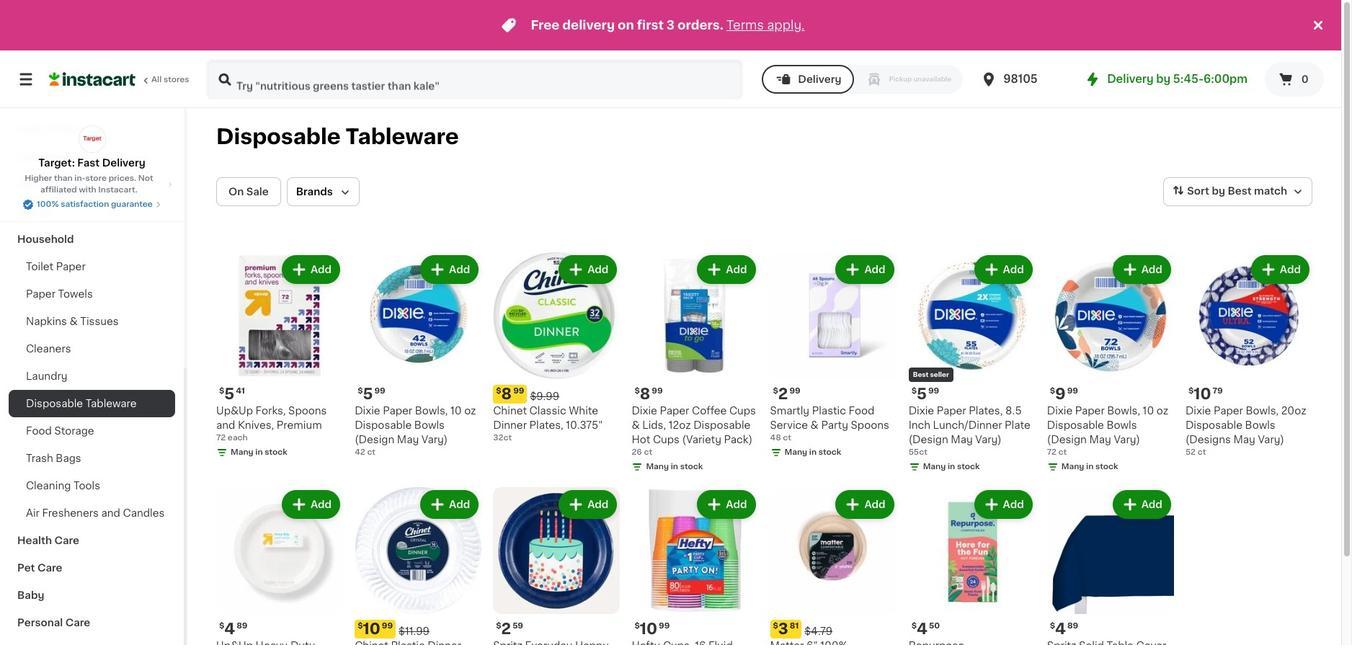 Task type: describe. For each thing, give the bounding box(es) containing it.
99 inside the $ 2 99
[[790, 387, 801, 395]]

$4.79
[[805, 627, 833, 637]]

bowls, for 5
[[415, 406, 448, 416]]

household
[[17, 234, 74, 244]]

tableware inside disposable tableware link
[[86, 399, 137, 409]]

stock for party
[[819, 449, 842, 457]]

match
[[1255, 186, 1288, 196]]

ct inside smartly plastic food service & party spoons 48 ct
[[783, 434, 792, 442]]

$ 4 50
[[912, 622, 941, 637]]

baby link
[[9, 582, 175, 609]]

5 for up&up forks, spoons and knives, premium
[[225, 387, 235, 402]]

inch
[[909, 421, 931, 431]]

with
[[79, 186, 96, 194]]

target: fast delivery logo image
[[78, 125, 106, 153]]

sports
[[17, 180, 52, 190]]

1 8 from the left
[[502, 387, 512, 402]]

(design for 9
[[1048, 435, 1087, 445]]

cleaning tools
[[26, 481, 100, 491]]

plates, inside chinet classic white dinner plates, 10.375" 32ct
[[530, 421, 564, 431]]

2 4 from the left
[[917, 622, 928, 637]]

2 for $ 2 59
[[502, 622, 511, 637]]

delivery for delivery
[[799, 74, 842, 84]]

napkins
[[26, 317, 67, 327]]

3 inside product group
[[779, 622, 789, 637]]

stores
[[164, 76, 189, 84]]

disposable inside dixie paper bowls, 10 oz disposable bowls (design may vary) 42 ct
[[355, 421, 412, 431]]

tissues
[[80, 317, 119, 327]]

disposable inside dixie paper bowls, 20oz disposable bowls (designs may vary) 52 ct
[[1186, 421, 1243, 431]]

$ 10 99 inside $10.99 original price: $11.99 'element'
[[358, 622, 393, 637]]

0 vertical spatial tableware
[[346, 126, 459, 147]]

$10.99 original price: $11.99 element
[[355, 620, 482, 639]]

white
[[569, 406, 599, 416]]

hot
[[632, 435, 651, 445]]

coffee & tea
[[17, 152, 85, 162]]

chinet classic white dinner plates, 10.375" 32ct
[[493, 406, 603, 442]]

spoons inside smartly plastic food service & party spoons 48 ct
[[851, 421, 890, 431]]

many in stock for lids,
[[646, 463, 703, 471]]

knives,
[[238, 421, 274, 431]]

by for sort
[[1213, 186, 1226, 196]]

many in stock for disposable
[[1062, 463, 1119, 471]]

may for dixie paper bowls, 10 oz disposable bowls (design may vary) 42 ct
[[397, 435, 419, 445]]

smartly plastic food service & party spoons 48 ct
[[771, 406, 890, 442]]

9
[[1056, 387, 1066, 402]]

0 vertical spatial cups
[[730, 406, 756, 416]]

pantry
[[17, 207, 52, 217]]

laundry link
[[9, 363, 175, 390]]

99 inside $ 9 99
[[1068, 387, 1079, 395]]

ct inside dixie paper bowls, 10 oz disposable bowls (design may vary) 42 ct
[[367, 449, 376, 457]]

target: fast delivery link
[[38, 125, 146, 170]]

best seller
[[913, 371, 950, 378]]

first
[[637, 19, 664, 31]]

paper towels
[[26, 289, 93, 299]]

10.375"
[[566, 421, 603, 431]]

$ 2 99
[[773, 387, 801, 402]]

$ 5 41
[[219, 387, 245, 402]]

soda & water
[[17, 125, 88, 135]]

stock for disposable
[[1096, 463, 1119, 471]]

$ 3 81
[[773, 622, 799, 637]]

health
[[17, 536, 52, 546]]

air
[[26, 508, 40, 519]]

target: fast delivery
[[38, 158, 146, 168]]

plate
[[1005, 421, 1031, 431]]

many for up&up forks, spoons and knives, premium
[[231, 449, 254, 457]]

delivery by 5:45-6:00pm
[[1108, 74, 1248, 84]]

forks,
[[256, 406, 286, 416]]

service
[[771, 421, 808, 431]]

delivery by 5:45-6:00pm link
[[1085, 71, 1248, 88]]

prices.
[[109, 175, 136, 182]]

$ 9 99
[[1051, 387, 1079, 402]]

care for pet care
[[37, 563, 62, 573]]

affiliated
[[40, 186, 77, 194]]

bowls inside dixie paper bowls, 20oz disposable bowls (designs may vary) 52 ct
[[1246, 421, 1276, 431]]

than
[[54, 175, 73, 182]]

seller
[[931, 371, 950, 378]]

many for dixie paper plates, 8.5 inch lunch/dinner plate (design may vary)
[[924, 463, 946, 471]]

5 for dixie paper bowls, 10 oz disposable bowls (design may vary)
[[363, 387, 373, 402]]

many for dixie paper coffee cups & lids, 12oz disposable hot cups (variety pack)
[[646, 463, 669, 471]]

$ inside $ 9 99
[[1051, 387, 1056, 395]]

health care
[[17, 536, 79, 546]]

tea
[[67, 152, 85, 162]]

household link
[[9, 226, 175, 253]]

stock for lids,
[[681, 463, 703, 471]]

$ inside $ 5 41
[[219, 387, 225, 395]]

on sale
[[229, 187, 269, 197]]

ct inside dixie paper bowls, 20oz disposable bowls (designs may vary) 52 ct
[[1198, 449, 1207, 457]]

juice
[[17, 97, 46, 107]]

many for dixie paper bowls, 10 oz disposable bowls (design may vary)
[[1062, 463, 1085, 471]]

0 vertical spatial coffee
[[17, 152, 53, 162]]

disposable inside dixie paper bowls, 10 oz disposable bowls (design may vary) 72 ct
[[1048, 421, 1105, 431]]

2 89 from the left
[[1068, 623, 1079, 630]]

may for dixie paper plates, 8.5 inch lunch/dinner plate (design may vary) 55ct
[[951, 435, 973, 445]]

$8.99 original price: $9.99 element
[[493, 385, 620, 404]]

$3.81 original price: $4.79 element
[[771, 620, 898, 639]]

food storage link
[[9, 418, 175, 445]]

on sale button
[[216, 177, 281, 206]]

store
[[85, 175, 107, 182]]

in for disposable
[[1087, 463, 1094, 471]]

$ inside $ 3 81
[[773, 623, 779, 630]]

chinet
[[493, 406, 527, 416]]

bowls, for 10
[[1246, 406, 1279, 416]]

$ 8 99 inside $8.99 original price: $9.99 element
[[496, 387, 525, 402]]

disposable inside dixie paper coffee cups & lids, 12oz disposable hot cups (variety pack) 26 ct
[[694, 421, 751, 431]]

1 89 from the left
[[237, 623, 248, 630]]

limited time offer region
[[0, 0, 1310, 50]]

oz for dixie paper bowls, 10 oz disposable bowls (design may vary) 42 ct
[[465, 406, 476, 416]]

candles
[[123, 508, 165, 519]]

dixie paper plates, 8.5 inch lunch/dinner plate (design may vary) 55ct
[[909, 406, 1031, 457]]

paper for dixie paper bowls, 10 oz disposable bowls (design may vary) 42 ct
[[383, 406, 413, 416]]

each
[[228, 434, 248, 442]]

tools
[[73, 481, 100, 491]]

up&up forks, spoons and knives, premium 72 each
[[216, 406, 327, 442]]

oz for dixie paper bowls, 10 oz disposable bowls (design may vary) 72 ct
[[1157, 406, 1169, 416]]

paper for dixie paper coffee cups & lids, 12oz disposable hot cups (variety pack) 26 ct
[[660, 406, 690, 416]]

12oz
[[669, 421, 691, 431]]

1 $ 4 89 from the left
[[219, 622, 248, 637]]

$ inside $ 2 59
[[496, 623, 502, 630]]

paper for dixie paper bowls, 20oz disposable bowls (designs may vary) 52 ct
[[1214, 406, 1244, 416]]

fresheners
[[42, 508, 99, 519]]

toilet paper link
[[9, 253, 175, 281]]

best match
[[1228, 186, 1288, 196]]

0
[[1302, 74, 1309, 84]]

ct inside dixie paper coffee cups & lids, 12oz disposable hot cups (variety pack) 26 ct
[[644, 449, 653, 457]]

disposable tableware inside disposable tableware link
[[26, 399, 137, 409]]

sort by
[[1188, 186, 1226, 196]]

napkins & tissues link
[[9, 308, 175, 335]]

3 inside limited time offer region
[[667, 19, 675, 31]]

6:00pm
[[1204, 74, 1248, 84]]

2 $ 10 99 from the left
[[635, 622, 670, 637]]

& for coffee
[[56, 152, 64, 162]]

8.5
[[1006, 406, 1022, 416]]

48
[[771, 434, 782, 442]]

soda
[[17, 125, 44, 135]]

stock for premium
[[265, 449, 288, 457]]

dixie paper bowls, 10 oz disposable bowls (design may vary) 72 ct
[[1048, 406, 1169, 457]]

2 $ 4 89 from the left
[[1051, 622, 1079, 637]]

3 4 from the left
[[1056, 622, 1067, 637]]

$ 5 99 for dixie paper bowls, 10 oz disposable bowls (design may vary)
[[358, 387, 386, 402]]

baby
[[17, 591, 44, 601]]

vary) inside dixie paper bowls, 20oz disposable bowls (designs may vary) 52 ct
[[1259, 435, 1285, 445]]

5 for dixie paper plates, 8.5 inch lunch/dinner plate (design may vary)
[[917, 387, 927, 402]]

$9.99
[[530, 392, 560, 402]]



Task type: locate. For each thing, give the bounding box(es) containing it.
3 may from the left
[[1090, 435, 1112, 445]]

1 horizontal spatial (design
[[909, 435, 949, 445]]

drinks
[[55, 180, 88, 190]]

oz inside dixie paper bowls, 10 oz disposable bowls (design may vary) 72 ct
[[1157, 406, 1169, 416]]

1 vertical spatial 72
[[1048, 449, 1057, 457]]

2 bowls from the left
[[1107, 421, 1138, 431]]

3 vary) from the left
[[1115, 435, 1141, 445]]

0 horizontal spatial 89
[[237, 623, 248, 630]]

2 (design from the left
[[909, 435, 949, 445]]

(design down $ 9 99
[[1048, 435, 1087, 445]]

& for soda
[[46, 125, 55, 135]]

ct right the 48
[[783, 434, 792, 442]]

$ 5 99 up dixie paper bowls, 10 oz disposable bowls (design may vary) 42 ct
[[358, 387, 386, 402]]

1 vertical spatial care
[[37, 563, 62, 573]]

& inside soda & water link
[[46, 125, 55, 135]]

bowls, inside dixie paper bowls, 10 oz disposable bowls (design may vary) 42 ct
[[415, 406, 448, 416]]

storage
[[54, 426, 94, 436]]

care down baby "link" on the left bottom of page
[[65, 618, 90, 628]]

1 horizontal spatial $ 5 99
[[912, 387, 940, 402]]

None search field
[[206, 59, 744, 100]]

sports drinks
[[17, 180, 88, 190]]

service type group
[[762, 65, 964, 94]]

disposable tableware up the brands dropdown button
[[216, 126, 459, 147]]

and down up&up
[[216, 421, 235, 431]]

8 up chinet
[[502, 387, 512, 402]]

2 $ 8 99 from the left
[[635, 387, 663, 402]]

$ inside 'element'
[[358, 623, 363, 630]]

many in stock down the 55ct
[[924, 463, 980, 471]]

plates, inside dixie paper plates, 8.5 inch lunch/dinner plate (design may vary) 55ct
[[969, 406, 1003, 416]]

care for health care
[[54, 536, 79, 546]]

dixie down 9
[[1048, 406, 1073, 416]]

100% satisfaction guarantee button
[[22, 196, 161, 211]]

4 may from the left
[[1234, 435, 1256, 445]]

10 inside dixie paper bowls, 10 oz disposable bowls (design may vary) 42 ct
[[451, 406, 462, 416]]

water
[[57, 125, 88, 135]]

delivery button
[[762, 65, 855, 94]]

cups up pack)
[[730, 406, 756, 416]]

2 up smartly on the right bottom of the page
[[779, 387, 789, 402]]

on
[[618, 19, 635, 31]]

(variety
[[683, 435, 722, 445]]

target:
[[38, 158, 75, 168]]

5 left 41
[[225, 387, 235, 402]]

0 horizontal spatial by
[[1157, 74, 1171, 84]]

$ 8 99
[[496, 387, 525, 402], [635, 387, 663, 402]]

1 horizontal spatial 5
[[363, 387, 373, 402]]

in for lids,
[[671, 463, 679, 471]]

delivery
[[563, 19, 615, 31]]

all stores
[[151, 76, 189, 84]]

and left candles
[[101, 508, 120, 519]]

many down the 55ct
[[924, 463, 946, 471]]

bowls, inside dixie paper bowls, 20oz disposable bowls (designs may vary) 52 ct
[[1246, 406, 1279, 416]]

in down dixie paper bowls, 10 oz disposable bowls (design may vary) 72 ct on the bottom right of the page
[[1087, 463, 1094, 471]]

dixie inside dixie paper plates, 8.5 inch lunch/dinner plate (design may vary) 55ct
[[909, 406, 935, 416]]

3
[[667, 19, 675, 31], [779, 622, 789, 637]]

disposable up the sale
[[216, 126, 341, 147]]

stock down dixie paper bowls, 10 oz disposable bowls (design may vary) 72 ct on the bottom right of the page
[[1096, 463, 1119, 471]]

soda & water link
[[9, 116, 175, 144]]

vary) for dixie paper bowls, 10 oz disposable bowls (design may vary) 42 ct
[[422, 435, 448, 445]]

care inside 'link'
[[37, 563, 62, 573]]

dixie paper coffee cups & lids, 12oz disposable hot cups (variety pack) 26 ct
[[632, 406, 756, 457]]

personal care link
[[9, 609, 175, 637]]

higher than in-store prices. not affiliated with instacart.
[[25, 175, 153, 194]]

0 horizontal spatial disposable tableware
[[26, 399, 137, 409]]

0 horizontal spatial 5
[[225, 387, 235, 402]]

fast
[[77, 158, 100, 168]]

4
[[225, 622, 235, 637], [917, 622, 928, 637], [1056, 622, 1067, 637]]

2 horizontal spatial delivery
[[1108, 74, 1154, 84]]

in for premium
[[256, 449, 263, 457]]

and inside air fresheners and candles link
[[101, 508, 120, 519]]

(design inside dixie paper bowls, 10 oz disposable bowls (design may vary) 72 ct
[[1048, 435, 1087, 445]]

8 up lids,
[[640, 387, 651, 402]]

(design up the 55ct
[[909, 435, 949, 445]]

in
[[256, 449, 263, 457], [810, 449, 817, 457], [671, 463, 679, 471], [948, 463, 956, 471], [1087, 463, 1094, 471]]

spoons up premium
[[289, 406, 327, 416]]

by left "5:45-"
[[1157, 74, 1171, 84]]

dixie inside dixie paper coffee cups & lids, 12oz disposable hot cups (variety pack) 26 ct
[[632, 406, 658, 416]]

0 vertical spatial plates,
[[969, 406, 1003, 416]]

may inside dixie paper bowls, 10 oz disposable bowls (design may vary) 72 ct
[[1090, 435, 1112, 445]]

1 may from the left
[[397, 435, 419, 445]]

1 vary) from the left
[[422, 435, 448, 445]]

98105
[[1004, 74, 1038, 84]]

1 horizontal spatial best
[[1228, 186, 1252, 196]]

vary) inside dixie paper plates, 8.5 inch lunch/dinner plate (design may vary) 55ct
[[976, 435, 1002, 445]]

$ 2 59
[[496, 622, 524, 637]]

1 vertical spatial cups
[[653, 435, 680, 445]]

1 $ 10 99 from the left
[[358, 622, 393, 637]]

$ 10 79
[[1189, 387, 1224, 402]]

1 (design from the left
[[355, 435, 395, 445]]

1 horizontal spatial by
[[1213, 186, 1226, 196]]

by for delivery
[[1157, 74, 1171, 84]]

dixie up lids,
[[632, 406, 658, 416]]

delivery down the "apply."
[[799, 74, 842, 84]]

4 dixie from the left
[[1048, 406, 1073, 416]]

dixie for 5
[[909, 406, 935, 416]]

1 5 from the left
[[225, 387, 235, 402]]

delivery up prices.
[[102, 158, 146, 168]]

best for best match
[[1228, 186, 1252, 196]]

paper for toilet paper
[[56, 262, 86, 272]]

& inside dixie paper coffee cups & lids, 12oz disposable hot cups (variety pack) 26 ct
[[632, 421, 640, 431]]

dixie up 42
[[355, 406, 380, 416]]

0 vertical spatial 2
[[779, 387, 789, 402]]

52
[[1186, 449, 1196, 457]]

1 vertical spatial coffee
[[692, 406, 727, 416]]

dinner
[[493, 421, 527, 431]]

many in stock down each
[[231, 449, 288, 457]]

best for best seller
[[913, 371, 929, 378]]

ct
[[783, 434, 792, 442], [367, 449, 376, 457], [644, 449, 653, 457], [1059, 449, 1068, 457], [1198, 449, 1207, 457]]

72
[[216, 434, 226, 442], [1048, 449, 1057, 457]]

coffee
[[17, 152, 53, 162], [692, 406, 727, 416]]

trash bags link
[[9, 445, 175, 472]]

oz
[[465, 406, 476, 416], [1157, 406, 1169, 416]]

& for napkins
[[70, 317, 78, 327]]

2 may from the left
[[951, 435, 973, 445]]

by right sort at top
[[1213, 186, 1226, 196]]

bowls inside dixie paper bowls, 10 oz disposable bowls (design may vary) 72 ct
[[1107, 421, 1138, 431]]

personal care
[[17, 618, 90, 628]]

disposable up the food storage
[[26, 399, 83, 409]]

(design inside dixie paper bowls, 10 oz disposable bowls (design may vary) 42 ct
[[355, 435, 395, 445]]

0 vertical spatial best
[[1228, 186, 1252, 196]]

$ inside $ 10 79
[[1189, 387, 1194, 395]]

Search field
[[208, 61, 742, 98]]

towels
[[58, 289, 93, 299]]

$ 5 99 down best seller
[[912, 387, 940, 402]]

care right pet
[[37, 563, 62, 573]]

food up trash
[[26, 426, 52, 436]]

0 horizontal spatial 4
[[225, 622, 235, 637]]

& left "tissues"
[[70, 317, 78, 327]]

dixie inside dixie paper bowls, 10 oz disposable bowls (design may vary) 72 ct
[[1048, 406, 1073, 416]]

many in stock down (variety
[[646, 463, 703, 471]]

plates, up lunch/dinner
[[969, 406, 1003, 416]]

1 horizontal spatial bowls,
[[1108, 406, 1141, 416]]

2 horizontal spatial bowls,
[[1246, 406, 1279, 416]]

79
[[1213, 387, 1224, 395]]

disposable up 42
[[355, 421, 412, 431]]

0 vertical spatial food
[[849, 406, 875, 416]]

55ct
[[909, 449, 928, 457]]

2 horizontal spatial bowls
[[1246, 421, 1276, 431]]

disposable down $ 9 99
[[1048, 421, 1105, 431]]

pet
[[17, 563, 35, 573]]

100% satisfaction guarantee
[[37, 200, 153, 208]]

3 (design from the left
[[1048, 435, 1087, 445]]

2 dixie from the left
[[632, 406, 658, 416]]

many in stock down dixie paper bowls, 10 oz disposable bowls (design may vary) 72 ct on the bottom right of the page
[[1062, 463, 1119, 471]]

lunch/dinner
[[934, 421, 1003, 431]]

not
[[138, 175, 153, 182]]

1 horizontal spatial 8
[[640, 387, 651, 402]]

0 vertical spatial 3
[[667, 19, 675, 31]]

1 vertical spatial food
[[26, 426, 52, 436]]

2 horizontal spatial (design
[[1048, 435, 1087, 445]]

& inside napkins & tissues link
[[70, 317, 78, 327]]

paper inside dixie paper bowls, 20oz disposable bowls (designs may vary) 52 ct
[[1214, 406, 1244, 416]]

& inside coffee & tea link
[[56, 152, 64, 162]]

instacart logo image
[[49, 71, 136, 88]]

59
[[513, 623, 524, 630]]

1 $ 5 99 from the left
[[358, 387, 386, 402]]

2 5 from the left
[[363, 387, 373, 402]]

2 for $ 2 99
[[779, 387, 789, 402]]

pet care link
[[9, 555, 175, 582]]

paper
[[56, 262, 86, 272], [26, 289, 55, 299], [383, 406, 413, 416], [660, 406, 690, 416], [937, 406, 967, 416], [1076, 406, 1105, 416], [1214, 406, 1244, 416]]

many down each
[[231, 449, 254, 457]]

in down smartly plastic food service & party spoons 48 ct
[[810, 449, 817, 457]]

ct down $ 9 99
[[1059, 449, 1068, 457]]

1 vertical spatial best
[[913, 371, 929, 378]]

0 vertical spatial disposable tableware
[[216, 126, 459, 147]]

smartly
[[771, 406, 810, 416]]

10
[[1194, 387, 1212, 402], [451, 406, 462, 416], [1144, 406, 1155, 416], [363, 622, 381, 637], [640, 622, 658, 637]]

72 left each
[[216, 434, 226, 442]]

may inside dixie paper plates, 8.5 inch lunch/dinner plate (design may vary) 55ct
[[951, 435, 973, 445]]

dixie for 8
[[632, 406, 658, 416]]

& inside smartly plastic food service & party spoons 48 ct
[[811, 421, 819, 431]]

1 horizontal spatial 2
[[779, 387, 789, 402]]

paper inside dixie paper bowls, 10 oz disposable bowls (design may vary) 72 ct
[[1076, 406, 1105, 416]]

product group containing 9
[[1048, 252, 1175, 476]]

disposable tableware link
[[9, 390, 175, 418]]

vary) for dixie paper bowls, 10 oz disposable bowls (design may vary) 72 ct
[[1115, 435, 1141, 445]]

disposable up (designs
[[1186, 421, 1243, 431]]

$ 8 99 up lids,
[[635, 387, 663, 402]]

0 horizontal spatial (design
[[355, 435, 395, 445]]

0 vertical spatial and
[[216, 421, 235, 431]]

1 vertical spatial and
[[101, 508, 120, 519]]

in down knives,
[[256, 449, 263, 457]]

1 horizontal spatial plates,
[[969, 406, 1003, 416]]

and
[[216, 421, 235, 431], [101, 508, 120, 519]]

many in stock for lunch/dinner
[[924, 463, 980, 471]]

ct right 42
[[367, 449, 376, 457]]

paper inside dixie paper coffee cups & lids, 12oz disposable hot cups (variety pack) 26 ct
[[660, 406, 690, 416]]

1 horizontal spatial 89
[[1068, 623, 1079, 630]]

apply.
[[768, 19, 805, 31]]

many in stock down smartly plastic food service & party spoons 48 ct
[[785, 449, 842, 457]]

many down dixie paper bowls, 10 oz disposable bowls (design may vary) 72 ct on the bottom right of the page
[[1062, 463, 1085, 471]]

2 oz from the left
[[1157, 406, 1169, 416]]

99 inside 'element'
[[382, 623, 393, 630]]

$ 5 99 for dixie paper plates, 8.5 inch lunch/dinner plate (design may vary)
[[912, 387, 940, 402]]

2 vary) from the left
[[976, 435, 1002, 445]]

1 horizontal spatial and
[[216, 421, 235, 431]]

2 $ 5 99 from the left
[[912, 387, 940, 402]]

paper for dixie paper plates, 8.5 inch lunch/dinner plate (design may vary) 55ct
[[937, 406, 967, 416]]

food inside smartly plastic food service & party spoons 48 ct
[[849, 406, 875, 416]]

disposable tableware up storage
[[26, 399, 137, 409]]

81
[[790, 623, 799, 630]]

& right soda
[[46, 125, 55, 135]]

0 horizontal spatial $ 10 99
[[358, 622, 393, 637]]

3 bowls, from the left
[[1246, 406, 1279, 416]]

classic
[[530, 406, 567, 416]]

bowls, inside dixie paper bowls, 10 oz disposable bowls (design may vary) 72 ct
[[1108, 406, 1141, 416]]

(design inside dixie paper plates, 8.5 inch lunch/dinner plate (design may vary) 55ct
[[909, 435, 949, 445]]

juice link
[[9, 89, 175, 116]]

1 vertical spatial plates,
[[530, 421, 564, 431]]

0 horizontal spatial delivery
[[102, 158, 146, 168]]

0 horizontal spatial $ 5 99
[[358, 387, 386, 402]]

care down fresheners
[[54, 536, 79, 546]]

by inside field
[[1213, 186, 1226, 196]]

0 vertical spatial 72
[[216, 434, 226, 442]]

5 down best seller
[[917, 387, 927, 402]]

1 $ 8 99 from the left
[[496, 387, 525, 402]]

5:45-
[[1174, 74, 1204, 84]]

26
[[632, 449, 642, 457]]

many for smartly plastic food service & party spoons
[[785, 449, 808, 457]]

many in stock for party
[[785, 449, 842, 457]]

best left 'match'
[[1228, 186, 1252, 196]]

plastic
[[813, 406, 847, 416]]

1 horizontal spatial oz
[[1157, 406, 1169, 416]]

in for party
[[810, 449, 817, 457]]

vary) inside dixie paper bowls, 10 oz disposable bowls (design may vary) 72 ct
[[1115, 435, 1141, 445]]

bowls,
[[415, 406, 448, 416], [1108, 406, 1141, 416], [1246, 406, 1279, 416]]

up&up
[[216, 406, 253, 416]]

best left seller
[[913, 371, 929, 378]]

0 horizontal spatial food
[[26, 426, 52, 436]]

1 horizontal spatial 4
[[917, 622, 928, 637]]

1 horizontal spatial $ 8 99
[[635, 387, 663, 402]]

0 horizontal spatial plates,
[[530, 421, 564, 431]]

product group containing 3
[[771, 488, 898, 645]]

cleaners
[[26, 344, 71, 354]]

$ inside the $ 2 99
[[773, 387, 779, 395]]

in-
[[74, 175, 85, 182]]

may for dixie paper bowls, 10 oz disposable bowls (design may vary) 72 ct
[[1090, 435, 1112, 445]]

1 horizontal spatial 72
[[1048, 449, 1057, 457]]

0 horizontal spatial tableware
[[86, 399, 137, 409]]

stock for lunch/dinner
[[958, 463, 980, 471]]

0 horizontal spatial $ 8 99
[[496, 387, 525, 402]]

$ inside $ 4 50
[[912, 623, 917, 630]]

3 bowls from the left
[[1246, 421, 1276, 431]]

0 horizontal spatial coffee
[[17, 152, 53, 162]]

0 horizontal spatial 2
[[502, 622, 511, 637]]

1 horizontal spatial disposable tableware
[[216, 126, 459, 147]]

dixie
[[355, 406, 380, 416], [632, 406, 658, 416], [909, 406, 935, 416], [1048, 406, 1073, 416], [1186, 406, 1212, 416]]

in down dixie paper coffee cups & lids, 12oz disposable hot cups (variety pack) 26 ct
[[671, 463, 679, 471]]

and inside the up&up forks, spoons and knives, premium 72 each
[[216, 421, 235, 431]]

sort
[[1188, 186, 1210, 196]]

1 vertical spatial by
[[1213, 186, 1226, 196]]

1 vertical spatial 2
[[502, 622, 511, 637]]

0 horizontal spatial oz
[[465, 406, 476, 416]]

plates, down classic
[[530, 421, 564, 431]]

0 horizontal spatial 8
[[502, 387, 512, 402]]

oz inside dixie paper bowls, 10 oz disposable bowls (design may vary) 42 ct
[[465, 406, 476, 416]]

stock down party
[[819, 449, 842, 457]]

(design up 42
[[355, 435, 395, 445]]

1 horizontal spatial food
[[849, 406, 875, 416]]

$ 8 99 up chinet
[[496, 387, 525, 402]]

may inside dixie paper bowls, 20oz disposable bowls (designs may vary) 52 ct
[[1234, 435, 1256, 445]]

1 oz from the left
[[465, 406, 476, 416]]

1 horizontal spatial bowls
[[1107, 421, 1138, 431]]

vary) for dixie paper plates, 8.5 inch lunch/dinner plate (design may vary) 55ct
[[976, 435, 1002, 445]]

orders.
[[678, 19, 724, 31]]

bowls for dixie paper bowls, 10 oz disposable bowls (design may vary) 42 ct
[[415, 421, 445, 431]]

1 horizontal spatial delivery
[[799, 74, 842, 84]]

delivery left "5:45-"
[[1108, 74, 1154, 84]]

0 horizontal spatial spoons
[[289, 406, 327, 416]]

1 bowls from the left
[[415, 421, 445, 431]]

1 dixie from the left
[[355, 406, 380, 416]]

0 vertical spatial care
[[54, 536, 79, 546]]

2 horizontal spatial 4
[[1056, 622, 1067, 637]]

coffee inside dixie paper coffee cups & lids, 12oz disposable hot cups (variety pack) 26 ct
[[692, 406, 727, 416]]

1 horizontal spatial cups
[[730, 406, 756, 416]]

many in stock for premium
[[231, 449, 288, 457]]

1 horizontal spatial tableware
[[346, 126, 459, 147]]

bowls inside dixie paper bowls, 10 oz disposable bowls (design may vary) 42 ct
[[415, 421, 445, 431]]

1 vertical spatial 3
[[779, 622, 789, 637]]

many down service
[[785, 449, 808, 457]]

0 vertical spatial spoons
[[289, 406, 327, 416]]

delivery for delivery by 5:45-6:00pm
[[1108, 74, 1154, 84]]

food right plastic
[[849, 406, 875, 416]]

ct right the 52
[[1198, 449, 1207, 457]]

0 horizontal spatial best
[[913, 371, 929, 378]]

spoons right party
[[851, 421, 890, 431]]

1 horizontal spatial 3
[[779, 622, 789, 637]]

50
[[930, 623, 941, 630]]

0 horizontal spatial cups
[[653, 435, 680, 445]]

41
[[236, 387, 245, 395]]

4 vary) from the left
[[1259, 435, 1285, 445]]

air fresheners and candles
[[26, 508, 165, 519]]

0 horizontal spatial and
[[101, 508, 120, 519]]

ct inside dixie paper bowls, 10 oz disposable bowls (design may vary) 72 ct
[[1059, 449, 1068, 457]]

2 vertical spatial care
[[65, 618, 90, 628]]

care for personal care
[[65, 618, 90, 628]]

many down hot
[[646, 463, 669, 471]]

toilet paper
[[26, 262, 86, 272]]

dixie down $ 10 79
[[1186, 406, 1212, 416]]

10 inside 'element'
[[363, 622, 381, 637]]

paper inside dixie paper plates, 8.5 inch lunch/dinner plate (design may vary) 55ct
[[937, 406, 967, 416]]

3 5 from the left
[[917, 387, 927, 402]]

coffee up (variety
[[692, 406, 727, 416]]

brands button
[[287, 177, 360, 206]]

in for lunch/dinner
[[948, 463, 956, 471]]

0 vertical spatial by
[[1157, 74, 1171, 84]]

add button
[[283, 257, 339, 283], [422, 257, 478, 283], [560, 257, 616, 283], [699, 257, 755, 283], [838, 257, 893, 283], [976, 257, 1032, 283], [1115, 257, 1170, 283], [1253, 257, 1309, 283], [283, 492, 339, 518], [422, 492, 478, 518], [560, 492, 616, 518], [699, 492, 755, 518], [838, 492, 893, 518], [976, 492, 1032, 518], [1115, 492, 1170, 518]]

ct right 26
[[644, 449, 653, 457]]

0 horizontal spatial bowls
[[415, 421, 445, 431]]

1 horizontal spatial coffee
[[692, 406, 727, 416]]

2 8 from the left
[[640, 387, 651, 402]]

3 left 81
[[779, 622, 789, 637]]

delivery
[[1108, 74, 1154, 84], [799, 74, 842, 84], [102, 158, 146, 168]]

food inside food storage link
[[26, 426, 52, 436]]

best inside field
[[1228, 186, 1252, 196]]

& left party
[[811, 421, 819, 431]]

2 bowls, from the left
[[1108, 406, 1141, 416]]

72 down 9
[[1048, 449, 1057, 457]]

all stores link
[[49, 59, 190, 100]]

vary) inside dixie paper bowls, 10 oz disposable bowls (design may vary) 42 ct
[[422, 435, 448, 445]]

1 horizontal spatial $ 4 89
[[1051, 622, 1079, 637]]

cups down lids,
[[653, 435, 680, 445]]

delivery inside button
[[799, 74, 842, 84]]

bowls
[[415, 421, 445, 431], [1107, 421, 1138, 431], [1246, 421, 1276, 431]]

0 horizontal spatial bowls,
[[415, 406, 448, 416]]

stock down (variety
[[681, 463, 703, 471]]

Best match Sort by field
[[1164, 177, 1313, 206]]

paper towels link
[[9, 281, 175, 308]]

free delivery on first 3 orders. terms apply.
[[531, 19, 805, 31]]

in down dixie paper plates, 8.5 inch lunch/dinner plate (design may vary) 55ct
[[948, 463, 956, 471]]

1 bowls, from the left
[[415, 406, 448, 416]]

paper inside "link"
[[56, 262, 86, 272]]

1 horizontal spatial spoons
[[851, 421, 890, 431]]

disposable up pack)
[[694, 421, 751, 431]]

may inside dixie paper bowls, 10 oz disposable bowls (design may vary) 42 ct
[[397, 435, 419, 445]]

1 4 from the left
[[225, 622, 235, 637]]

bowls for dixie paper bowls, 10 oz disposable bowls (design may vary) 72 ct
[[1107, 421, 1138, 431]]

paper for dixie paper bowls, 10 oz disposable bowls (design may vary) 72 ct
[[1076, 406, 1105, 416]]

spoons inside the up&up forks, spoons and knives, premium 72 each
[[289, 406, 327, 416]]

pack)
[[724, 435, 753, 445]]

72 inside dixie paper bowls, 10 oz disposable bowls (design may vary) 72 ct
[[1048, 449, 1057, 457]]

72 inside the up&up forks, spoons and knives, premium 72 each
[[216, 434, 226, 442]]

2 left "59"
[[502, 622, 511, 637]]

dixie up the inch
[[909, 406, 935, 416]]

stock down the up&up forks, spoons and knives, premium 72 each
[[265, 449, 288, 457]]

5 up 42
[[363, 387, 373, 402]]

1 vertical spatial spoons
[[851, 421, 890, 431]]

(designs
[[1186, 435, 1232, 445]]

(design for 5
[[909, 435, 949, 445]]

0 horizontal spatial 3
[[667, 19, 675, 31]]

0 horizontal spatial $ 4 89
[[219, 622, 248, 637]]

42
[[355, 449, 365, 457]]

10 inside dixie paper bowls, 10 oz disposable bowls (design may vary) 72 ct
[[1144, 406, 1155, 416]]

paper inside dixie paper bowls, 10 oz disposable bowls (design may vary) 42 ct
[[383, 406, 413, 416]]

& up hot
[[632, 421, 640, 431]]

1 horizontal spatial $ 10 99
[[635, 622, 670, 637]]

free
[[531, 19, 560, 31]]

1 vertical spatial disposable tableware
[[26, 399, 137, 409]]

3 right first
[[667, 19, 675, 31]]

& left tea
[[56, 152, 64, 162]]

dixie inside dixie paper bowls, 20oz disposable bowls (designs may vary) 52 ct
[[1186, 406, 1212, 416]]

2 horizontal spatial 5
[[917, 387, 927, 402]]

dixie for 9
[[1048, 406, 1073, 416]]

dixie inside dixie paper bowls, 10 oz disposable bowls (design may vary) 42 ct
[[355, 406, 380, 416]]

0 horizontal spatial 72
[[216, 434, 226, 442]]

5 dixie from the left
[[1186, 406, 1212, 416]]

stock down dixie paper plates, 8.5 inch lunch/dinner plate (design may vary) 55ct
[[958, 463, 980, 471]]

product group
[[216, 252, 343, 462], [355, 252, 482, 459], [493, 252, 620, 444], [632, 252, 759, 476], [771, 252, 898, 462], [909, 252, 1036, 476], [1048, 252, 1175, 476], [1186, 252, 1313, 459], [216, 488, 343, 645], [355, 488, 482, 645], [493, 488, 620, 645], [632, 488, 759, 645], [771, 488, 898, 645], [909, 488, 1036, 645], [1048, 488, 1175, 645]]

1 vertical spatial tableware
[[86, 399, 137, 409]]

3 dixie from the left
[[909, 406, 935, 416]]

coffee up higher
[[17, 152, 53, 162]]



Task type: vqa. For each thing, say whether or not it's contained in the screenshot.


